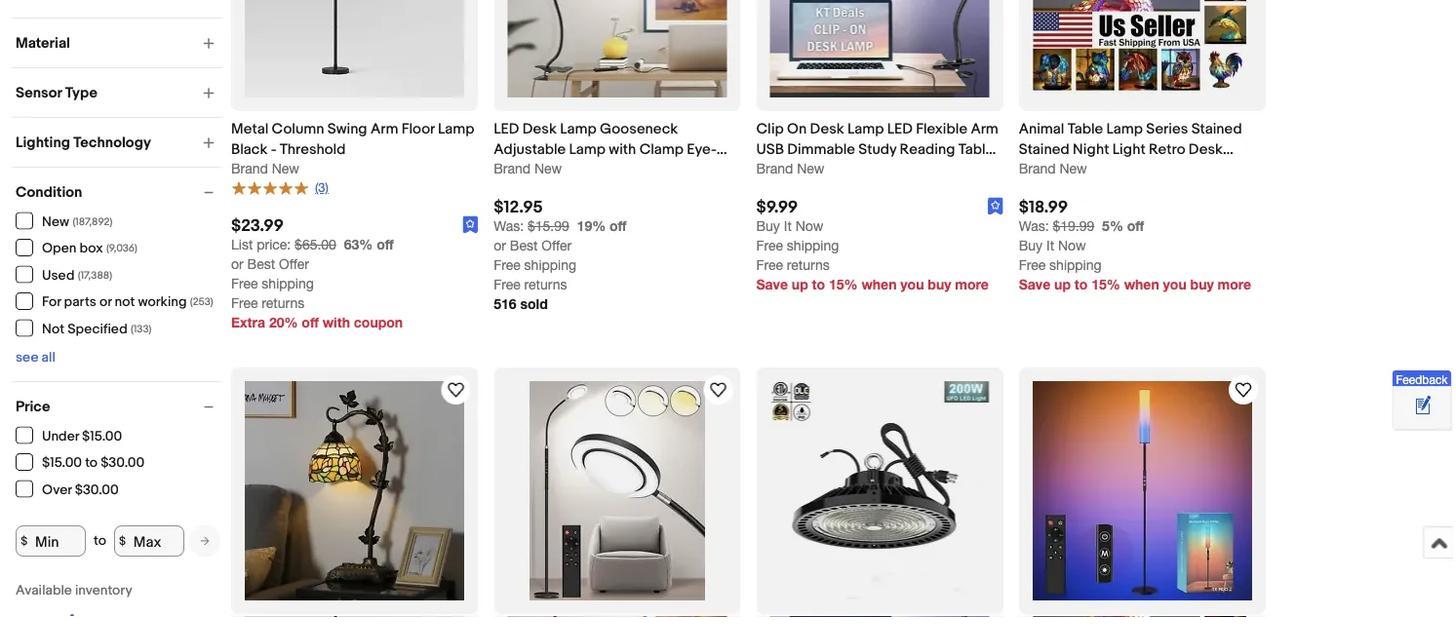 Task type: describe. For each thing, give the bounding box(es) containing it.
or for list
[[231, 256, 244, 272]]

not specified (133)
[[42, 321, 152, 338]]

you inside buy it now free shipping free returns save up to 15% when you buy more
[[901, 277, 924, 293]]

or for $12.95
[[494, 238, 506, 254]]

to inside buy it now free shipping free returns save up to 15% when you buy more
[[812, 277, 826, 293]]

buy inside $18.99 was: $19.99 5% off buy it now free shipping save up to 15% when you buy more
[[1191, 277, 1215, 293]]

light inside animal table lamp series stained stained night light retro desk lamps gift
[[1113, 141, 1146, 159]]

$12.95
[[494, 198, 543, 218]]

you inside $18.99 was: $19.99 5% off buy it now free shipping save up to 15% when you buy more
[[1164, 277, 1187, 293]]

night inside animal table lamp series stained stained night light retro desk lamps gift
[[1073, 141, 1110, 159]]

led inside led desk lamp gooseneck adjustable lamp with clamp eye- caring reading desk light
[[494, 121, 519, 138]]

19%
[[577, 218, 606, 234]]

tiffany style table lamp desk stained glass led vintage art night light decor image
[[245, 382, 465, 601]]

metal column swing arm floor lamp black - threshold link
[[231, 119, 478, 160]]

not
[[115, 294, 135, 311]]

5%
[[1103, 218, 1124, 234]]

led inside clip on desk lamp led flexible arm usb dimmable study reading table night light
[[888, 121, 913, 138]]

under $15.00
[[42, 428, 122, 445]]

(17,388)
[[78, 269, 112, 282]]

lamp inside animal table lamp series stained stained night light retro desk lamps gift
[[1107, 121, 1144, 138]]

not
[[42, 321, 65, 338]]

for parts or not working (253)
[[42, 294, 213, 311]]

led desk lamp gooseneck adjustable lamp with clamp eye- caring reading desk light
[[494, 121, 717, 179]]

off for $12.95
[[610, 218, 627, 234]]

price
[[16, 398, 50, 416]]

shipping for $18.99
[[1050, 257, 1102, 273]]

reading for $12.95
[[542, 162, 597, 179]]

material
[[16, 34, 70, 52]]

condition button
[[16, 183, 222, 201]]

available inventory
[[16, 583, 132, 599]]

sold
[[521, 296, 548, 312]]

watch 65"standing lamp dimable rgb led room floor lamp acrylic modern style 1500 lumen image
[[1232, 379, 1256, 402]]

sensor
[[16, 84, 62, 101]]

gift
[[1067, 162, 1092, 179]]

for
[[42, 294, 61, 311]]

clip on desk lamp led flexible arm usb dimmable study reading table night light image
[[770, 0, 990, 97]]

$19.99
[[1053, 218, 1095, 234]]

arm inside metal column swing arm floor lamp black - threshold brand new
[[371, 121, 398, 138]]

flexible
[[916, 121, 968, 138]]

15% inside buy it now free shipping free returns save up to 15% when you buy more
[[829, 277, 858, 293]]

offer for $12.95
[[542, 238, 572, 254]]

see
[[16, 349, 38, 366]]

eye-
[[687, 141, 717, 159]]

watch tiffany style table lamp desk stained glass led vintage art night light decor image
[[444, 379, 468, 402]]

column
[[272, 121, 324, 138]]

more inside $18.99 was: $19.99 5% off buy it now free shipping save up to 15% when you buy more
[[1218, 277, 1252, 293]]

(3)
[[315, 180, 329, 195]]

sensor type
[[16, 84, 97, 101]]

extra
[[231, 315, 265, 331]]

new (187,892)
[[42, 214, 112, 230]]

graph of available inventory between $0 and $1000+ image
[[16, 583, 181, 618]]

1 horizontal spatial stained
[[1192, 121, 1243, 138]]

lamp down gooseneck
[[569, 141, 606, 159]]

led desk lamp gooseneck adjustable lamp with clamp eye- caring reading desk light link
[[494, 119, 741, 179]]

metal column swing arm floor lamp black - threshold brand new
[[231, 121, 475, 177]]

1 vertical spatial stained
[[1019, 141, 1070, 159]]

new for $12.95
[[535, 161, 562, 177]]

gooseneck
[[600, 121, 678, 138]]

coupon
[[354, 315, 403, 331]]

save inside $18.99 was: $19.99 5% off buy it now free shipping save up to 15% when you buy more
[[1019, 277, 1051, 293]]

new up open
[[42, 214, 69, 230]]

animal table lamp series stained stained night light retro desk lamps gift heading
[[1019, 121, 1243, 179]]

caring
[[494, 162, 539, 179]]

1 vertical spatial $15.00
[[42, 455, 82, 472]]

clip
[[757, 121, 784, 138]]

dimmable
[[788, 141, 856, 159]]

retro
[[1149, 141, 1186, 159]]

up inside $18.99 was: $19.99 5% off buy it now free shipping save up to 15% when you buy more
[[1055, 277, 1071, 293]]

shipping inside buy it now free shipping free returns save up to 15% when you buy more
[[787, 238, 839, 254]]

shipping for list
[[262, 276, 314, 292]]

0 horizontal spatial or
[[99, 294, 112, 311]]

animal
[[1019, 121, 1065, 138]]

$18.99
[[1019, 198, 1069, 218]]

now inside buy it now free shipping free returns save up to 15% when you buy more
[[796, 218, 824, 234]]

study
[[859, 141, 897, 159]]

65"standing lamp dimable rgb led room floor lamp acrylic modern style 1500 lumen image
[[1033, 382, 1253, 601]]

metal column swing arm floor lamp black - threshold image
[[245, 0, 465, 97]]

used
[[42, 267, 75, 284]]

with inside list price: $65.00 63% off or best offer free shipping free returns extra 20% off with coupon
[[323, 315, 350, 331]]

clip on desk lamp led flexible arm usb dimmable study reading table night light link
[[757, 119, 1004, 179]]

$15.00 to $30.00
[[42, 455, 145, 472]]

used (17,388)
[[42, 267, 112, 284]]

condition
[[16, 183, 82, 201]]

2400lm gooseneck standing lamp led floor lamp with 4 color temperature & remote image
[[530, 382, 705, 601]]

animal table lamp series stained stained night light retro desk lamps gift
[[1019, 121, 1243, 179]]

on
[[787, 121, 807, 138]]

0 vertical spatial $15.00
[[82, 428, 122, 445]]

table inside clip on desk lamp led flexible arm usb dimmable study reading table night light
[[959, 141, 994, 159]]

was: for $18.99
[[1019, 218, 1050, 234]]

desk inside animal table lamp series stained stained night light retro desk lamps gift
[[1189, 141, 1224, 159]]

usb
[[757, 141, 784, 159]]

$18.99 was: $19.99 5% off buy it now free shipping save up to 15% when you buy more
[[1019, 198, 1252, 293]]

all
[[41, 349, 56, 366]]

over
[[42, 482, 72, 499]]

available
[[16, 583, 72, 599]]

best for $12.95
[[510, 238, 538, 254]]

-
[[271, 141, 277, 159]]

desk inside clip on desk lamp led flexible arm usb dimmable study reading table night light
[[810, 121, 845, 138]]

list price: $65.00 63% off or best offer free shipping free returns extra 20% off with coupon
[[231, 237, 403, 331]]

$15.00 to $30.00 link
[[16, 454, 146, 472]]

new inside metal column swing arm floor lamp black - threshold brand new
[[272, 161, 300, 177]]

buy inside $18.99 was: $19.99 5% off buy it now free shipping save up to 15% when you buy more
[[1019, 238, 1043, 254]]

$30.00 inside over $30.00 link
[[75, 482, 119, 499]]

516
[[494, 296, 517, 312]]

Minimum Value in $ text field
[[16, 526, 86, 557]]

(3) link
[[231, 179, 329, 196]]

reading for $9.99
[[900, 141, 956, 159]]

animal table lamp series stained stained night light retro desk lamps gift link
[[1019, 119, 1266, 179]]



Task type: locate. For each thing, give the bounding box(es) containing it.
1 horizontal spatial buy
[[1019, 238, 1043, 254]]

or inside list price: $65.00 63% off or best offer free shipping free returns extra 20% off with coupon
[[231, 256, 244, 272]]

brand new up $18.99
[[1019, 161, 1088, 177]]

returns down the $9.99
[[787, 257, 830, 273]]

1 arm from the left
[[371, 121, 398, 138]]

brand for $9.99
[[757, 161, 794, 177]]

4 brand from the left
[[1019, 161, 1056, 177]]

animal table lamp series stained stained night light retro desk lamps gift image
[[1033, 0, 1253, 97]]

threshold
[[280, 141, 346, 159]]

returns up sold
[[525, 277, 567, 293]]

1 horizontal spatial night
[[1073, 141, 1110, 159]]

to inside $18.99 was: $19.99 5% off buy it now free shipping save up to 15% when you buy more
[[1075, 277, 1088, 293]]

table up gift
[[1068, 121, 1104, 138]]

brand new down adjustable
[[494, 161, 562, 177]]

2 brand new from the left
[[757, 161, 825, 177]]

buy
[[928, 277, 952, 293], [1191, 277, 1215, 293]]

1 vertical spatial reading
[[542, 162, 597, 179]]

specified
[[68, 321, 127, 338]]

1 horizontal spatial best
[[510, 238, 538, 254]]

best inside $12.95 was: $15.99 19% off or best offer free shipping free returns 516 sold
[[510, 238, 538, 254]]

returns for list
[[262, 295, 305, 311]]

desk up adjustable
[[523, 121, 557, 138]]

light
[[1113, 141, 1146, 159], [638, 162, 671, 179], [796, 162, 829, 179]]

was: left $15.99
[[494, 218, 524, 234]]

best
[[510, 238, 538, 254], [247, 256, 275, 272]]

best down $15.99
[[510, 238, 538, 254]]

shipping for $12.95
[[525, 257, 577, 273]]

best inside list price: $65.00 63% off or best offer free shipping free returns extra 20% off with coupon
[[247, 256, 275, 272]]

2 vertical spatial returns
[[262, 295, 305, 311]]

shipping
[[787, 238, 839, 254], [525, 257, 577, 273], [1050, 257, 1102, 273], [262, 276, 314, 292]]

1 was: from the left
[[494, 218, 524, 234]]

lighting
[[16, 134, 70, 151]]

material button
[[16, 34, 222, 52]]

1 horizontal spatial $
[[119, 534, 126, 549]]

offer down price:
[[279, 256, 309, 272]]

0 vertical spatial it
[[784, 218, 792, 234]]

0 vertical spatial best
[[510, 238, 538, 254]]

1 horizontal spatial offer
[[542, 238, 572, 254]]

2 led from the left
[[888, 121, 913, 138]]

1 $ from the left
[[21, 534, 28, 549]]

brand down usb on the top right of page
[[757, 161, 794, 177]]

2 save from the left
[[1019, 277, 1051, 293]]

reading down the flexible
[[900, 141, 956, 159]]

0 horizontal spatial offer
[[279, 256, 309, 272]]

(133)
[[131, 323, 152, 336]]

you
[[901, 277, 924, 293], [1164, 277, 1187, 293]]

with
[[609, 141, 637, 159], [323, 315, 350, 331]]

table inside animal table lamp series stained stained night light retro desk lamps gift
[[1068, 121, 1104, 138]]

off inside $12.95 was: $15.99 19% off or best offer free shipping free returns 516 sold
[[610, 218, 627, 234]]

$23.99
[[231, 216, 284, 237]]

0 horizontal spatial with
[[323, 315, 350, 331]]

open
[[42, 241, 77, 257]]

15%
[[829, 277, 858, 293], [1092, 277, 1121, 293]]

new
[[272, 161, 300, 177], [535, 161, 562, 177], [797, 161, 825, 177], [1060, 161, 1088, 177], [42, 214, 69, 230]]

$ for minimum value in $ "text field"
[[21, 534, 28, 549]]

0 vertical spatial returns
[[787, 257, 830, 273]]

best for list
[[247, 256, 275, 272]]

1 horizontal spatial brand new
[[757, 161, 825, 177]]

(253)
[[190, 296, 213, 309]]

brand new for $12.95
[[494, 161, 562, 177]]

shipping inside $12.95 was: $15.99 19% off or best offer free shipping free returns 516 sold
[[525, 257, 577, 273]]

light down dimmable
[[796, 162, 829, 179]]

1 horizontal spatial 15%
[[1092, 277, 1121, 293]]

shipping inside list price: $65.00 63% off or best offer free shipping free returns extra 20% off with coupon
[[262, 276, 314, 292]]

new for $9.99
[[797, 161, 825, 177]]

reading down adjustable
[[542, 162, 597, 179]]

1 up from the left
[[792, 277, 809, 293]]

1 vertical spatial with
[[323, 315, 350, 331]]

lamps
[[1019, 162, 1063, 179]]

2 arm from the left
[[971, 121, 999, 138]]

brand for $12.95
[[494, 161, 531, 177]]

led
[[494, 121, 519, 138], [888, 121, 913, 138]]

1 buy from the left
[[928, 277, 952, 293]]

under $15.00 link
[[16, 427, 123, 445]]

clamp
[[640, 141, 684, 159]]

2 horizontal spatial returns
[[787, 257, 830, 273]]

1 vertical spatial it
[[1047, 238, 1055, 254]]

0 horizontal spatial when
[[862, 277, 897, 293]]

when inside $18.99 was: $19.99 5% off buy it now free shipping save up to 15% when you buy more
[[1125, 277, 1160, 293]]

arm inside clip on desk lamp led flexible arm usb dimmable study reading table night light
[[971, 121, 999, 138]]

or down the $12.95
[[494, 238, 506, 254]]

1 horizontal spatial light
[[796, 162, 829, 179]]

save down the $9.99
[[757, 277, 788, 293]]

$30.00
[[101, 455, 145, 472], [75, 482, 119, 499]]

lamp
[[438, 121, 475, 138], [560, 121, 597, 138], [848, 121, 884, 138], [1107, 121, 1144, 138], [569, 141, 606, 159]]

3 brand new from the left
[[1019, 161, 1088, 177]]

lamp up study
[[848, 121, 884, 138]]

when inside buy it now free shipping free returns save up to 15% when you buy more
[[862, 277, 897, 293]]

1 horizontal spatial save
[[1019, 277, 1051, 293]]

0 horizontal spatial now
[[796, 218, 824, 234]]

led desk lamp gooseneck adjustable lamp with clamp eye- caring reading desk light heading
[[494, 121, 728, 179]]

light inside clip on desk lamp led flexible arm usb dimmable study reading table night light
[[796, 162, 829, 179]]

clip on desk lamp led flexible arm usb dimmable study reading table night light heading
[[757, 121, 999, 179]]

2 up from the left
[[1055, 277, 1071, 293]]

off for list
[[377, 237, 394, 253]]

1 vertical spatial best
[[247, 256, 275, 272]]

Maximum Value in $ text field
[[114, 526, 184, 557]]

reading inside clip on desk lamp led flexible arm usb dimmable study reading table night light
[[900, 141, 956, 159]]

reading inside led desk lamp gooseneck adjustable lamp with clamp eye- caring reading desk light
[[542, 162, 597, 179]]

save
[[757, 277, 788, 293], [1019, 277, 1051, 293]]

1 vertical spatial returns
[[525, 277, 567, 293]]

now
[[796, 218, 824, 234], [1059, 238, 1087, 254]]

0 horizontal spatial you
[[901, 277, 924, 293]]

1 horizontal spatial returns
[[525, 277, 567, 293]]

box
[[80, 241, 103, 257]]

brand for $18.99
[[1019, 161, 1056, 177]]

1 vertical spatial or
[[231, 256, 244, 272]]

0 horizontal spatial it
[[784, 218, 792, 234]]

swing
[[328, 121, 367, 138]]

$15.00 up $15.00 to $30.00
[[82, 428, 122, 445]]

black
[[231, 141, 268, 159]]

brand
[[231, 161, 268, 177], [494, 161, 531, 177], [757, 161, 794, 177], [1019, 161, 1056, 177]]

when
[[862, 277, 897, 293], [1125, 277, 1160, 293]]

brand inside metal column swing arm floor lamp black - threshold brand new
[[231, 161, 268, 177]]

0 horizontal spatial more
[[956, 277, 989, 293]]

2 vertical spatial or
[[99, 294, 112, 311]]

off right 5%
[[1128, 218, 1145, 234]]

2 was: from the left
[[1019, 218, 1050, 234]]

1 vertical spatial buy
[[1019, 238, 1043, 254]]

lamp up adjustable
[[560, 121, 597, 138]]

20%
[[269, 315, 298, 331]]

200w ufo led high bay light warehouse commercial factory industry light fxture image
[[770, 382, 990, 601]]

was: for $12.95
[[494, 218, 524, 234]]

shipping inside $18.99 was: $19.99 5% off buy it now free shipping save up to 15% when you buy more
[[1050, 257, 1102, 273]]

buy
[[757, 218, 780, 234], [1019, 238, 1043, 254]]

night up gift
[[1073, 141, 1110, 159]]

desk right retro
[[1189, 141, 1224, 159]]

brand down animal
[[1019, 161, 1056, 177]]

$30.00 inside $15.00 to $30.00 link
[[101, 455, 145, 472]]

0 horizontal spatial up
[[792, 277, 809, 293]]

see all button
[[16, 349, 56, 366]]

$65.00
[[295, 237, 337, 253]]

arm
[[371, 121, 398, 138], [971, 121, 999, 138]]

brand new down usb on the top right of page
[[757, 161, 825, 177]]

2 brand from the left
[[494, 161, 531, 177]]

arm right the flexible
[[971, 121, 999, 138]]

clip on desk lamp led flexible arm usb dimmable study reading table night light
[[757, 121, 999, 179]]

1 horizontal spatial more
[[1218, 277, 1252, 293]]

offer
[[542, 238, 572, 254], [279, 256, 309, 272]]

1 vertical spatial $30.00
[[75, 482, 119, 499]]

0 horizontal spatial save
[[757, 277, 788, 293]]

0 vertical spatial $30.00
[[101, 455, 145, 472]]

open box (9,036)
[[42, 241, 138, 257]]

1 vertical spatial offer
[[279, 256, 309, 272]]

2 15% from the left
[[1092, 277, 1121, 293]]

was:
[[494, 218, 524, 234], [1019, 218, 1050, 234]]

returns inside list price: $65.00 63% off or best offer free shipping free returns extra 20% off with coupon
[[262, 295, 305, 311]]

it inside buy it now free shipping free returns save up to 15% when you buy more
[[784, 218, 792, 234]]

free
[[757, 238, 783, 254], [494, 257, 521, 273], [757, 257, 783, 273], [1019, 257, 1046, 273], [231, 276, 258, 292], [494, 277, 521, 293], [231, 295, 258, 311]]

0 horizontal spatial buy
[[757, 218, 780, 234]]

was: inside $12.95 was: $15.99 19% off or best offer free shipping free returns 516 sold
[[494, 218, 524, 234]]

2 when from the left
[[1125, 277, 1160, 293]]

best down price:
[[247, 256, 275, 272]]

off for $18.99
[[1128, 218, 1145, 234]]

floor
[[402, 121, 435, 138]]

1 led from the left
[[494, 121, 519, 138]]

reading
[[900, 141, 956, 159], [542, 162, 597, 179]]

table
[[1068, 121, 1104, 138], [959, 141, 994, 159]]

adjustable
[[494, 141, 566, 159]]

parts
[[64, 294, 96, 311]]

off inside $18.99 was: $19.99 5% off buy it now free shipping save up to 15% when you buy more
[[1128, 218, 1145, 234]]

lighting technology button
[[16, 134, 222, 151]]

returns inside $12.95 was: $15.99 19% off or best offer free shipping free returns 516 sold
[[525, 277, 567, 293]]

light left retro
[[1113, 141, 1146, 159]]

buy down $18.99
[[1019, 238, 1043, 254]]

1 horizontal spatial it
[[1047, 238, 1055, 254]]

0 horizontal spatial returns
[[262, 295, 305, 311]]

1 vertical spatial night
[[757, 162, 793, 179]]

$15.99
[[528, 218, 570, 234]]

1 horizontal spatial up
[[1055, 277, 1071, 293]]

table down the flexible
[[959, 141, 994, 159]]

1 brand new from the left
[[494, 161, 562, 177]]

lamp right floor
[[438, 121, 475, 138]]

0 horizontal spatial buy
[[928, 277, 952, 293]]

new up the (3) link
[[272, 161, 300, 177]]

0 vertical spatial offer
[[542, 238, 572, 254]]

1 horizontal spatial now
[[1059, 238, 1087, 254]]

0 horizontal spatial was:
[[494, 218, 524, 234]]

or down the list in the top of the page
[[231, 256, 244, 272]]

up down $19.99
[[1055, 277, 1071, 293]]

returns inside buy it now free shipping free returns save up to 15% when you buy more
[[787, 257, 830, 273]]

0 horizontal spatial stained
[[1019, 141, 1070, 159]]

1 you from the left
[[901, 277, 924, 293]]

1 horizontal spatial when
[[1125, 277, 1160, 293]]

or left not
[[99, 294, 112, 311]]

led desk lamp gooseneck adjustable lamp with clamp eye-caring reading desk light image
[[508, 0, 727, 97]]

up inside buy it now free shipping free returns save up to 15% when you buy more
[[792, 277, 809, 293]]

$15.00 up over $30.00 link
[[42, 455, 82, 472]]

0 horizontal spatial night
[[757, 162, 793, 179]]

2 buy from the left
[[1191, 277, 1215, 293]]

lamp left 'series'
[[1107, 121, 1144, 138]]

0 horizontal spatial brand new
[[494, 161, 562, 177]]

$ for "maximum value in $" text box
[[119, 534, 126, 549]]

brand down black
[[231, 161, 268, 177]]

night inside clip on desk lamp led flexible arm usb dimmable study reading table night light
[[757, 162, 793, 179]]

1 horizontal spatial you
[[1164, 277, 1187, 293]]

over $30.00
[[42, 482, 119, 499]]

over $30.00 link
[[16, 481, 120, 499]]

0 horizontal spatial led
[[494, 121, 519, 138]]

offer inside list price: $65.00 63% off or best offer free shipping free returns extra 20% off with coupon
[[279, 256, 309, 272]]

inventory
[[75, 583, 132, 599]]

2 horizontal spatial brand new
[[1019, 161, 1088, 177]]

more
[[956, 277, 989, 293], [1218, 277, 1252, 293]]

0 vertical spatial buy
[[757, 218, 780, 234]]

0 vertical spatial now
[[796, 218, 824, 234]]

off right 20%
[[302, 315, 319, 331]]

up down the $9.99
[[792, 277, 809, 293]]

it down usb on the top right of page
[[784, 218, 792, 234]]

$ up inventory in the left bottom of the page
[[119, 534, 126, 549]]

metal column swing arm floor lamp black - threshold heading
[[231, 121, 475, 159]]

type
[[65, 84, 97, 101]]

0 horizontal spatial arm
[[371, 121, 398, 138]]

price:
[[257, 237, 291, 253]]

returns for $12.95
[[525, 277, 567, 293]]

$ up available
[[21, 534, 28, 549]]

stained
[[1192, 121, 1243, 138], [1019, 141, 1070, 159]]

2 $ from the left
[[119, 534, 126, 549]]

2 more from the left
[[1218, 277, 1252, 293]]

save down $18.99
[[1019, 277, 1051, 293]]

1 horizontal spatial reading
[[900, 141, 956, 159]]

desk
[[523, 121, 557, 138], [810, 121, 845, 138], [1189, 141, 1224, 159], [601, 162, 635, 179]]

technology
[[74, 134, 151, 151]]

1 horizontal spatial with
[[609, 141, 637, 159]]

1 save from the left
[[757, 277, 788, 293]]

watch 2400lm gooseneck standing lamp led floor lamp with 4 color temperature & remote image
[[707, 379, 730, 402]]

desk down gooseneck
[[601, 162, 635, 179]]

(9,036)
[[106, 242, 138, 255]]

offer down $15.99
[[542, 238, 572, 254]]

buy inside buy it now free shipping free returns save up to 15% when you buy more
[[928, 277, 952, 293]]

0 vertical spatial or
[[494, 238, 506, 254]]

1 horizontal spatial or
[[231, 256, 244, 272]]

1 more from the left
[[956, 277, 989, 293]]

$30.00 down $15.00 to $30.00
[[75, 482, 119, 499]]

offer for list
[[279, 256, 309, 272]]

light inside led desk lamp gooseneck adjustable lamp with clamp eye- caring reading desk light
[[638, 162, 671, 179]]

it
[[784, 218, 792, 234], [1047, 238, 1055, 254]]

was: inside $18.99 was: $19.99 5% off buy it now free shipping save up to 15% when you buy more
[[1019, 218, 1050, 234]]

shipping down $19.99
[[1050, 257, 1102, 273]]

more inside buy it now free shipping free returns save up to 15% when you buy more
[[956, 277, 989, 293]]

1 when from the left
[[862, 277, 897, 293]]

working
[[138, 294, 187, 311]]

1 horizontal spatial arm
[[971, 121, 999, 138]]

buy down usb on the top right of page
[[757, 218, 780, 234]]

2 horizontal spatial or
[[494, 238, 506, 254]]

3 brand from the left
[[757, 161, 794, 177]]

list
[[231, 237, 253, 253]]

night
[[1073, 141, 1110, 159], [757, 162, 793, 179]]

under
[[42, 428, 79, 445]]

new for $18.99
[[1060, 161, 1088, 177]]

was: left $19.99
[[1019, 218, 1050, 234]]

off right 19% on the left top of the page
[[610, 218, 627, 234]]

with down gooseneck
[[609, 141, 637, 159]]

returns up 20%
[[262, 295, 305, 311]]

2 you from the left
[[1164, 277, 1187, 293]]

lamp inside metal column swing arm floor lamp black - threshold brand new
[[438, 121, 475, 138]]

0 horizontal spatial light
[[638, 162, 671, 179]]

brand new for $9.99
[[757, 161, 825, 177]]

None text field
[[494, 218, 570, 234], [1019, 218, 1095, 234], [231, 237, 337, 253], [494, 218, 570, 234], [1019, 218, 1095, 234], [231, 237, 337, 253]]

buy it now free shipping free returns save up to 15% when you buy more
[[757, 218, 989, 293]]

0 horizontal spatial table
[[959, 141, 994, 159]]

stained right 'series'
[[1192, 121, 1243, 138]]

15% inside $18.99 was: $19.99 5% off buy it now free shipping save up to 15% when you buy more
[[1092, 277, 1121, 293]]

lighting technology
[[16, 134, 151, 151]]

1 horizontal spatial buy
[[1191, 277, 1215, 293]]

shipping down the $9.99
[[787, 238, 839, 254]]

stained down animal
[[1019, 141, 1070, 159]]

price button
[[16, 398, 222, 416]]

0 vertical spatial stained
[[1192, 121, 1243, 138]]

offer inside $12.95 was: $15.99 19% off or best offer free shipping free returns 516 sold
[[542, 238, 572, 254]]

63%
[[344, 237, 373, 253]]

arm left floor
[[371, 121, 398, 138]]

$30.00 down under $15.00
[[101, 455, 145, 472]]

1 vertical spatial now
[[1059, 238, 1087, 254]]

or inside $12.95 was: $15.99 19% off or best offer free shipping free returns 516 sold
[[494, 238, 506, 254]]

off right 63%
[[377, 237, 394, 253]]

night down usb on the top right of page
[[757, 162, 793, 179]]

new down adjustable
[[535, 161, 562, 177]]

desk up dimmable
[[810, 121, 845, 138]]

see all
[[16, 349, 56, 366]]

it down $19.99
[[1047, 238, 1055, 254]]

brand new
[[494, 161, 562, 177], [757, 161, 825, 177], [1019, 161, 1088, 177]]

1 vertical spatial table
[[959, 141, 994, 159]]

brand down adjustable
[[494, 161, 531, 177]]

$12.95 was: $15.99 19% off or best offer free shipping free returns 516 sold
[[494, 198, 627, 312]]

series
[[1147, 121, 1189, 138]]

free inside $18.99 was: $19.99 5% off buy it now free shipping save up to 15% when you buy more
[[1019, 257, 1046, 273]]

0 horizontal spatial 15%
[[829, 277, 858, 293]]

brand new for $18.99
[[1019, 161, 1088, 177]]

0 vertical spatial night
[[1073, 141, 1110, 159]]

0 vertical spatial with
[[609, 141, 637, 159]]

0 horizontal spatial best
[[247, 256, 275, 272]]

shipping down $15.99
[[525, 257, 577, 273]]

it inside $18.99 was: $19.99 5% off buy it now free shipping save up to 15% when you buy more
[[1047, 238, 1055, 254]]

new down dimmable
[[797, 161, 825, 177]]

buy inside buy it now free shipping free returns save up to 15% when you buy more
[[757, 218, 780, 234]]

1 horizontal spatial table
[[1068, 121, 1104, 138]]

0 vertical spatial table
[[1068, 121, 1104, 138]]

with left coupon at the bottom left of the page
[[323, 315, 350, 331]]

now down $19.99
[[1059, 238, 1087, 254]]

up
[[792, 277, 809, 293], [1055, 277, 1071, 293]]

led up study
[[888, 121, 913, 138]]

1 horizontal spatial was:
[[1019, 218, 1050, 234]]

metal
[[231, 121, 269, 138]]

sensor type button
[[16, 84, 222, 101]]

0 horizontal spatial $
[[21, 534, 28, 549]]

1 brand from the left
[[231, 161, 268, 177]]

2 horizontal spatial light
[[1113, 141, 1146, 159]]

save inside buy it now free shipping free returns save up to 15% when you buy more
[[757, 277, 788, 293]]

1 15% from the left
[[829, 277, 858, 293]]

1 horizontal spatial led
[[888, 121, 913, 138]]

feedback
[[1397, 373, 1449, 386]]

lamp inside clip on desk lamp led flexible arm usb dimmable study reading table night light
[[848, 121, 884, 138]]

0 vertical spatial reading
[[900, 141, 956, 159]]

light down clamp
[[638, 162, 671, 179]]

(187,892)
[[73, 216, 112, 228]]

with inside led desk lamp gooseneck adjustable lamp with clamp eye- caring reading desk light
[[609, 141, 637, 159]]

now inside $18.99 was: $19.99 5% off buy it now free shipping save up to 15% when you buy more
[[1059, 238, 1087, 254]]

new up $18.99
[[1060, 161, 1088, 177]]

led up adjustable
[[494, 121, 519, 138]]

shipping up 20%
[[262, 276, 314, 292]]

0 horizontal spatial reading
[[542, 162, 597, 179]]

now down dimmable
[[796, 218, 824, 234]]



Task type: vqa. For each thing, say whether or not it's contained in the screenshot.
AUTHORIZED for Up to 30% off Polaroid, from authorized sellers
no



